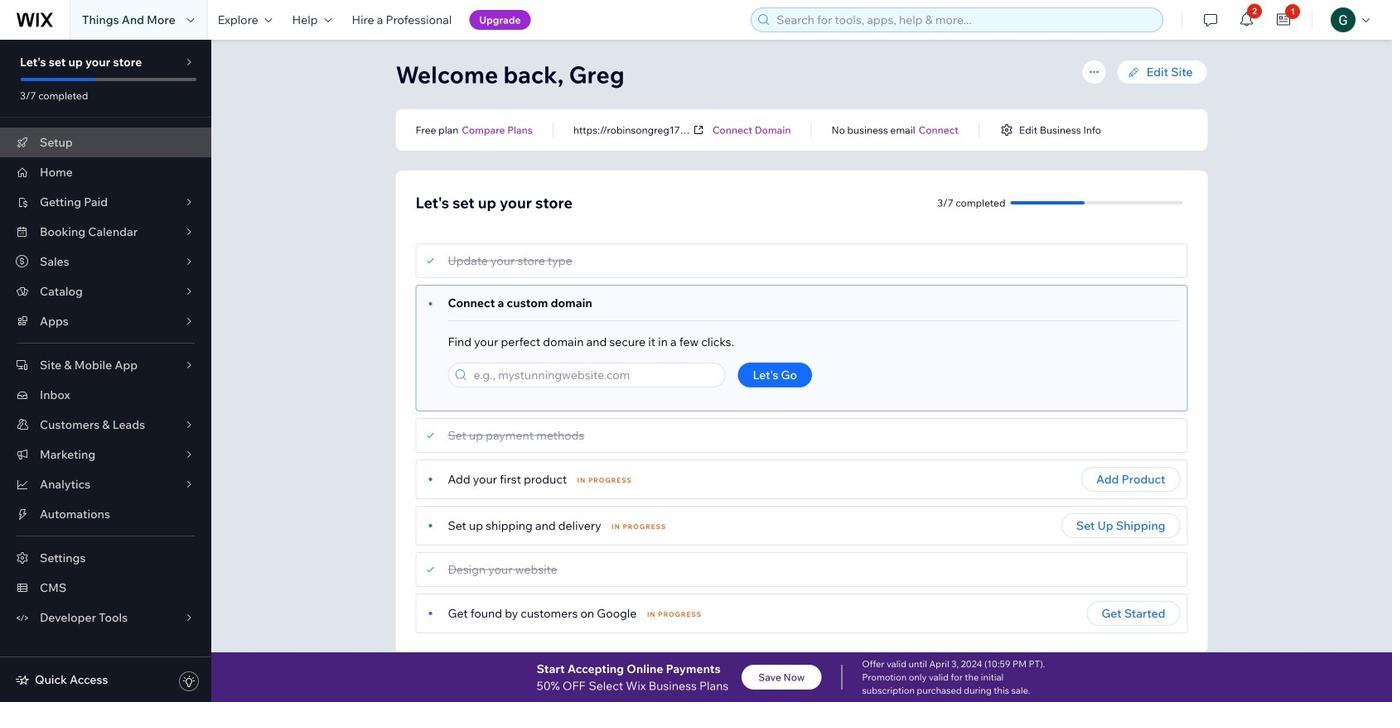 Task type: locate. For each thing, give the bounding box(es) containing it.
Search for tools, apps, help & more... field
[[772, 8, 1158, 32]]

sidebar element
[[0, 40, 211, 703]]



Task type: describe. For each thing, give the bounding box(es) containing it.
e.g., mystunningwebsite.com field
[[469, 364, 720, 387]]



Task type: vqa. For each thing, say whether or not it's contained in the screenshot.
the "e.g., mystunningwebsite.com" Field
yes



